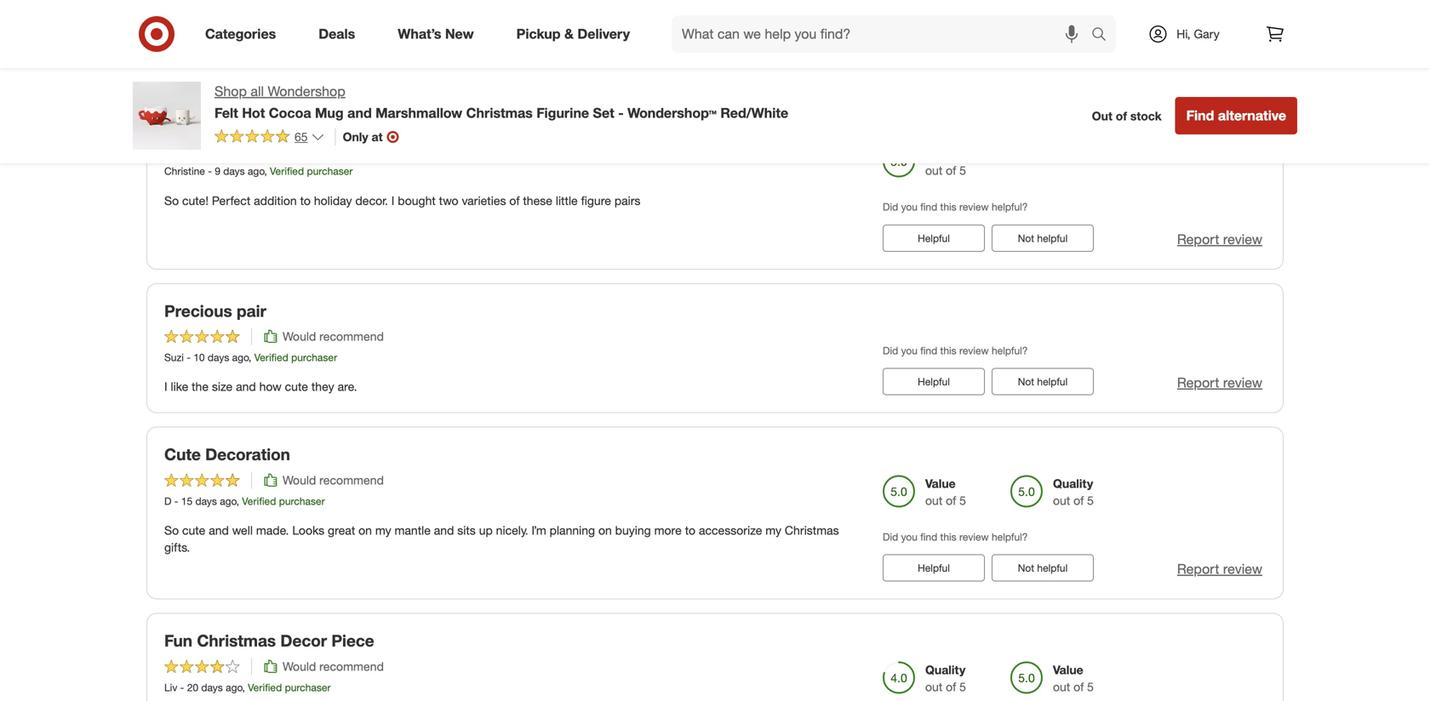 Task type: describe. For each thing, give the bounding box(es) containing it.
would recommend for cute decoration
[[283, 473, 384, 488]]

hi,
[[1177, 26, 1190, 41]]

2 my from the left
[[765, 523, 781, 538]]

purchaser for fun christmas decor piece
[[285, 681, 331, 694]]

liv
[[164, 681, 177, 694]]

purchaser for adorable
[[307, 165, 353, 178]]

d
[[164, 495, 171, 508]]

christine - 9 days ago , verified purchaser
[[164, 165, 353, 178]]

i'm
[[532, 523, 546, 538]]

christmas inside shop all wondershop felt hot cocoa mug and marshmallow christmas figurine set - wondershop™ red/white
[[466, 105, 533, 121]]

decor.
[[355, 193, 388, 208]]

2 you from the top
[[901, 344, 918, 357]]

did for adorable
[[883, 201, 898, 213]]

what's new
[[398, 26, 474, 42]]

0 vertical spatial value
[[925, 476, 956, 491]]

would for adorable
[[283, 143, 316, 158]]

helpful for cute decoration
[[918, 562, 950, 575]]

, for adorable
[[264, 165, 267, 178]]

perfect
[[212, 193, 250, 208]]

0 vertical spatial quality
[[1053, 476, 1093, 491]]

What can we help you find? suggestions appear below search field
[[672, 15, 1096, 53]]

accessorize
[[699, 523, 762, 538]]

are.
[[338, 379, 357, 394]]

1 on from the left
[[358, 523, 372, 538]]

would recommend for precious pair
[[283, 329, 384, 344]]

report review for cute decoration
[[1177, 561, 1262, 578]]

like
[[171, 379, 188, 394]]

not helpful for cute decoration
[[1018, 562, 1068, 575]]

recommend for cute decoration
[[319, 473, 384, 488]]

and right 'size'
[[236, 379, 256, 394]]

15
[[181, 495, 193, 508]]

only at
[[343, 129, 383, 144]]

0 vertical spatial quality out of 5
[[1053, 476, 1094, 508]]

they
[[311, 379, 334, 394]]

shop all wondershop felt hot cocoa mug and marshmallow christmas figurine set - wondershop™ red/white
[[215, 83, 788, 121]]

report review for adorable
[[1177, 231, 1262, 248]]

2 helpful? from the top
[[992, 344, 1028, 357]]

you for adorable
[[901, 201, 918, 213]]

pairs
[[614, 193, 640, 208]]

only
[[343, 129, 368, 144]]

- inside shop all wondershop felt hot cocoa mug and marshmallow christmas figurine set - wondershop™ red/white
[[618, 105, 624, 121]]

search
[[1084, 27, 1125, 44]]

did you find this review helpful? for cute decoration
[[883, 531, 1028, 543]]

days for cute decoration
[[195, 495, 217, 508]]

wondershop™
[[627, 105, 717, 121]]

find for adorable
[[920, 201, 937, 213]]

recommend for precious pair
[[319, 329, 384, 344]]

found
[[658, 52, 693, 68]]

purchaser for precious pair
[[291, 351, 337, 364]]

felt
[[215, 105, 238, 121]]

10
[[193, 351, 205, 364]]

2 report review from the top
[[1177, 375, 1262, 391]]

what's new link
[[383, 15, 495, 53]]

made.
[[256, 523, 289, 538]]

2 helpful button from the top
[[883, 368, 985, 396]]

find
[[1186, 107, 1214, 124]]

not helpful button for cute decoration
[[992, 555, 1094, 582]]

helpful? for adorable
[[992, 201, 1028, 213]]

report for cute decoration
[[1177, 561, 1219, 578]]

not helpful for adorable
[[1018, 232, 1068, 245]]

20
[[187, 681, 198, 694]]

21
[[697, 52, 712, 68]]

ago for cute decoration
[[220, 495, 236, 508]]

, for cute decoration
[[236, 495, 239, 508]]

cute decoration
[[164, 445, 290, 464]]

find for cute decoration
[[920, 531, 937, 543]]

recommend for fun christmas decor piece
[[319, 659, 384, 674]]

1 horizontal spatial value out of 5
[[1053, 662, 1094, 694]]

nicely.
[[496, 523, 528, 538]]

categories link
[[191, 15, 297, 53]]

2 not helpful from the top
[[1018, 376, 1068, 388]]

looks
[[292, 523, 324, 538]]

decor
[[280, 631, 327, 651]]

you for cute decoration
[[901, 531, 918, 543]]

2 report from the top
[[1177, 375, 1219, 391]]

holiday
[[314, 193, 352, 208]]

2 find from the top
[[920, 344, 937, 357]]

report review button for cute decoration
[[1177, 560, 1262, 579]]

planning
[[550, 523, 595, 538]]

pickup
[[516, 26, 561, 42]]

gifts.
[[164, 540, 190, 555]]

pickup & delivery
[[516, 26, 630, 42]]

d - 15 days ago , verified purchaser
[[164, 495, 325, 508]]

this for adorable
[[940, 201, 956, 213]]

alternative
[[1218, 107, 1286, 124]]

marshmallow
[[376, 105, 462, 121]]

reviews
[[776, 52, 822, 68]]

0 horizontal spatial quality out of 5
[[925, 662, 966, 694]]

2 not helpful button from the top
[[992, 368, 1094, 396]]

size
[[212, 379, 233, 394]]

verified for cute decoration
[[242, 495, 276, 508]]

2 this from the top
[[940, 344, 956, 357]]

purchaser for cute decoration
[[279, 495, 325, 508]]

0 vertical spatial to
[[300, 193, 311, 208]]

so for cute decoration
[[164, 523, 179, 538]]

bought
[[398, 193, 436, 208]]

adorable
[[164, 115, 233, 134]]

1 vertical spatial i
[[164, 379, 167, 394]]

deals
[[319, 26, 355, 42]]

verified for precious pair
[[254, 351, 288, 364]]

cute
[[164, 445, 201, 464]]

what's
[[398, 26, 441, 42]]

0 horizontal spatial christmas
[[197, 631, 276, 651]]

2 helpful from the top
[[918, 376, 950, 388]]

report for adorable
[[1177, 231, 1219, 248]]

find alternative button
[[1175, 97, 1297, 134]]

categories
[[205, 26, 276, 42]]

gary
[[1194, 26, 1220, 41]]

1 horizontal spatial value
[[1053, 662, 1083, 677]]

2 on from the left
[[598, 523, 612, 538]]

figurine
[[536, 105, 589, 121]]

65 link
[[215, 128, 325, 148]]

little
[[556, 193, 578, 208]]

so for adorable
[[164, 193, 179, 208]]

up
[[479, 523, 493, 538]]

we found 21 matching reviews
[[635, 52, 822, 68]]



Task type: vqa. For each thing, say whether or not it's contained in the screenshot.
Qty
no



Task type: locate. For each thing, give the bounding box(es) containing it.
helpful? for cute decoration
[[992, 531, 1028, 543]]

these
[[523, 193, 552, 208]]

2 horizontal spatial christmas
[[785, 523, 839, 538]]

so inside so cute and well made. looks great on my mantle and sits up nicely. i'm planning on buying more to accessorize my christmas gifts.
[[164, 523, 179, 538]]

on
[[358, 523, 372, 538], [598, 523, 612, 538]]

recommend down 'mug'
[[319, 143, 384, 158]]

on left buying
[[598, 523, 612, 538]]

more
[[654, 523, 682, 538]]

how
[[259, 379, 282, 394]]

not
[[1018, 232, 1034, 245], [1018, 376, 1034, 388], [1018, 562, 1034, 575]]

9
[[215, 165, 220, 178]]

so cute and well made. looks great on my mantle and sits up nicely. i'm planning on buying more to accessorize my christmas gifts.
[[164, 523, 839, 555]]

2 recommend from the top
[[319, 329, 384, 344]]

purchaser down the decor
[[285, 681, 331, 694]]

1 helpful? from the top
[[992, 201, 1028, 213]]

1 vertical spatial you
[[901, 344, 918, 357]]

i
[[391, 193, 394, 208], [164, 379, 167, 394]]

find alternative
[[1186, 107, 1286, 124]]

65
[[295, 129, 308, 144]]

0 horizontal spatial cute
[[182, 523, 205, 538]]

recommend up are.
[[319, 329, 384, 344]]

&
[[564, 26, 574, 42]]

1 vertical spatial did
[[883, 344, 898, 357]]

buying
[[615, 523, 651, 538]]

days for precious pair
[[208, 351, 229, 364]]

1 not helpful from the top
[[1018, 232, 1068, 245]]

0 horizontal spatial value out of 5
[[925, 476, 966, 508]]

helpful?
[[992, 201, 1028, 213], [992, 344, 1028, 357], [992, 531, 1028, 543]]

and left well
[[209, 523, 229, 538]]

mug
[[315, 105, 344, 121]]

2 report review button from the top
[[1177, 373, 1262, 393]]

5
[[959, 163, 966, 178], [959, 493, 966, 508], [1087, 493, 1094, 508], [959, 680, 966, 694], [1087, 680, 1094, 694]]

helpful button
[[883, 225, 985, 252], [883, 368, 985, 396], [883, 555, 985, 582]]

review
[[959, 201, 989, 213], [1223, 231, 1262, 248], [959, 344, 989, 357], [1223, 375, 1262, 391], [959, 531, 989, 543], [1223, 561, 1262, 578]]

1 vertical spatial not helpful button
[[992, 368, 1094, 396]]

i like the size and how cute they are.
[[164, 379, 357, 394]]

1 vertical spatial helpful
[[1037, 376, 1068, 388]]

0 vertical spatial report
[[1177, 231, 1219, 248]]

- for fun christmas decor piece
[[180, 681, 184, 694]]

i right decor.
[[391, 193, 394, 208]]

2 vertical spatial not
[[1018, 562, 1034, 575]]

0 horizontal spatial to
[[300, 193, 311, 208]]

2 vertical spatial helpful button
[[883, 555, 985, 582]]

3 helpful? from the top
[[992, 531, 1028, 543]]

would recommend up they
[[283, 329, 384, 344]]

0 vertical spatial this
[[940, 201, 956, 213]]

would recommend
[[283, 143, 384, 158], [283, 329, 384, 344], [283, 473, 384, 488], [283, 659, 384, 674]]

would up suzi - 10 days ago , verified purchaser
[[283, 329, 316, 344]]

1 vertical spatial value out of 5
[[1053, 662, 1094, 694]]

3 helpful from the top
[[918, 562, 950, 575]]

my right accessorize
[[765, 523, 781, 538]]

pickup & delivery link
[[502, 15, 651, 53]]

, up addition
[[264, 165, 267, 178]]

, for precious pair
[[249, 351, 251, 364]]

1 helpful from the top
[[918, 232, 950, 245]]

2 vertical spatial not helpful button
[[992, 555, 1094, 582]]

-
[[618, 105, 624, 121], [208, 165, 212, 178], [187, 351, 191, 364], [174, 495, 178, 508], [180, 681, 184, 694]]

- left "10"
[[187, 351, 191, 364]]

1 did you find this review helpful? from the top
[[883, 201, 1028, 213]]

and up only at
[[347, 105, 372, 121]]

3 helpful from the top
[[1037, 562, 1068, 575]]

christmas right accessorize
[[785, 523, 839, 538]]

0 vertical spatial helpful
[[918, 232, 950, 245]]

recommend for adorable
[[319, 143, 384, 158]]

0 vertical spatial value out of 5
[[925, 476, 966, 508]]

my
[[375, 523, 391, 538], [765, 523, 781, 538]]

2 would recommend from the top
[[283, 329, 384, 344]]

days for adorable
[[223, 165, 245, 178]]

,
[[264, 165, 267, 178], [249, 351, 251, 364], [236, 495, 239, 508], [242, 681, 245, 694]]

- left 9
[[208, 165, 212, 178]]

recommend
[[319, 143, 384, 158], [319, 329, 384, 344], [319, 473, 384, 488], [319, 659, 384, 674]]

3 report review from the top
[[1177, 561, 1262, 578]]

1 vertical spatial quality
[[925, 662, 966, 677]]

0 horizontal spatial i
[[164, 379, 167, 394]]

suzi
[[164, 351, 184, 364]]

days for fun christmas decor piece
[[201, 681, 223, 694]]

2 vertical spatial helpful
[[918, 562, 950, 575]]

helpful
[[918, 232, 950, 245], [918, 376, 950, 388], [918, 562, 950, 575]]

1 horizontal spatial on
[[598, 523, 612, 538]]

4 would from the top
[[283, 659, 316, 674]]

recommend down the piece
[[319, 659, 384, 674]]

1 vertical spatial report
[[1177, 375, 1219, 391]]

christine
[[164, 165, 205, 178]]

christmas up liv - 20 days ago , verified purchaser
[[197, 631, 276, 651]]

0 horizontal spatial quality
[[925, 662, 966, 677]]

1 report review from the top
[[1177, 231, 1262, 248]]

this for cute decoration
[[940, 531, 956, 543]]

3 recommend from the top
[[319, 473, 384, 488]]

and left the sits
[[434, 523, 454, 538]]

verified for fun christmas decor piece
[[248, 681, 282, 694]]

of
[[1116, 108, 1127, 123], [946, 163, 956, 178], [509, 193, 520, 208], [946, 493, 956, 508], [1073, 493, 1084, 508], [946, 680, 956, 694], [1073, 680, 1084, 694]]

ago
[[248, 165, 264, 178], [232, 351, 249, 364], [220, 495, 236, 508], [226, 681, 242, 694]]

1 horizontal spatial to
[[685, 523, 696, 538]]

3 helpful button from the top
[[883, 555, 985, 582]]

1 horizontal spatial quality
[[1053, 476, 1093, 491]]

0 vertical spatial you
[[901, 201, 918, 213]]

3 would from the top
[[283, 473, 316, 488]]

- for cute decoration
[[174, 495, 178, 508]]

figure
[[581, 193, 611, 208]]

to inside so cute and well made. looks great on my mantle and sits up nicely. i'm planning on buying more to accessorize my christmas gifts.
[[685, 523, 696, 538]]

did you find this review helpful?
[[883, 201, 1028, 213], [883, 344, 1028, 357], [883, 531, 1028, 543]]

purchaser up holiday
[[307, 165, 353, 178]]

helpful button for cute decoration
[[883, 555, 985, 582]]

1 vertical spatial report review
[[1177, 375, 1262, 391]]

we
[[635, 52, 654, 68]]

1 would from the top
[[283, 143, 316, 158]]

piece
[[331, 631, 374, 651]]

3 would recommend from the top
[[283, 473, 384, 488]]

- for adorable
[[208, 165, 212, 178]]

1 helpful button from the top
[[883, 225, 985, 252]]

3 did from the top
[[883, 531, 898, 543]]

1 horizontal spatial quality out of 5
[[1053, 476, 1094, 508]]

new
[[445, 26, 474, 42]]

0 vertical spatial did
[[883, 201, 898, 213]]

precious
[[164, 301, 232, 321]]

cute!
[[182, 193, 209, 208]]

3 find from the top
[[920, 531, 937, 543]]

0 vertical spatial helpful
[[1037, 232, 1068, 245]]

days right 15
[[195, 495, 217, 508]]

- right "set"
[[618, 105, 624, 121]]

2 helpful from the top
[[1037, 376, 1068, 388]]

1 vertical spatial value
[[1053, 662, 1083, 677]]

would down cocoa
[[283, 143, 316, 158]]

- for precious pair
[[187, 351, 191, 364]]

1 horizontal spatial i
[[391, 193, 394, 208]]

1 vertical spatial find
[[920, 344, 937, 357]]

1 vertical spatial report review button
[[1177, 373, 1262, 393]]

2 so from the top
[[164, 523, 179, 538]]

2 did you find this review helpful? from the top
[[883, 344, 1028, 357]]

0 vertical spatial did you find this review helpful?
[[883, 201, 1028, 213]]

out of stock
[[1092, 108, 1162, 123]]

cocoa
[[269, 105, 311, 121]]

verified up addition
[[270, 165, 304, 178]]

2 would from the top
[[283, 329, 316, 344]]

1 find from the top
[[920, 201, 937, 213]]

not for cute decoration
[[1018, 562, 1034, 575]]

and inside shop all wondershop felt hot cocoa mug and marshmallow christmas figurine set - wondershop™ red/white
[[347, 105, 372, 121]]

2 vertical spatial report review
[[1177, 561, 1262, 578]]

2 vertical spatial helpful?
[[992, 531, 1028, 543]]

and
[[347, 105, 372, 121], [236, 379, 256, 394], [209, 523, 229, 538], [434, 523, 454, 538]]

2 vertical spatial christmas
[[197, 631, 276, 651]]

1 my from the left
[[375, 523, 391, 538]]

verified up 'how'
[[254, 351, 288, 364]]

helpful button for adorable
[[883, 225, 985, 252]]

did
[[883, 201, 898, 213], [883, 344, 898, 357], [883, 531, 898, 543]]

would recommend for adorable
[[283, 143, 384, 158]]

3 did you find this review helpful? from the top
[[883, 531, 1028, 543]]

1 report review button from the top
[[1177, 230, 1262, 249]]

liv - 20 days ago , verified purchaser
[[164, 681, 331, 694]]

so left cute!
[[164, 193, 179, 208]]

helpful for cute decoration
[[1037, 562, 1068, 575]]

0 horizontal spatial on
[[358, 523, 372, 538]]

on right great at the left bottom
[[358, 523, 372, 538]]

well
[[232, 523, 253, 538]]

would down the decor
[[283, 659, 316, 674]]

hot
[[242, 105, 265, 121]]

verified
[[270, 165, 304, 178], [254, 351, 288, 364], [242, 495, 276, 508], [248, 681, 282, 694]]

would recommend down 'mug'
[[283, 143, 384, 158]]

1 vertical spatial not
[[1018, 376, 1034, 388]]

days
[[223, 165, 245, 178], [208, 351, 229, 364], [195, 495, 217, 508], [201, 681, 223, 694]]

1 would recommend from the top
[[283, 143, 384, 158]]

cute inside so cute and well made. looks great on my mantle and sits up nicely. i'm planning on buying more to accessorize my christmas gifts.
[[182, 523, 205, 538]]

fun
[[164, 631, 192, 651]]

report review button for adorable
[[1177, 230, 1262, 249]]

value out of 5
[[925, 476, 966, 508], [1053, 662, 1094, 694]]

0 vertical spatial report review
[[1177, 231, 1262, 248]]

the
[[192, 379, 209, 394]]

1 vertical spatial christmas
[[785, 523, 839, 538]]

1 vertical spatial to
[[685, 523, 696, 538]]

2 vertical spatial this
[[940, 531, 956, 543]]

would for precious pair
[[283, 329, 316, 344]]

two
[[439, 193, 458, 208]]

- left 20 at the bottom left of page
[[180, 681, 184, 694]]

would recommend up great at the left bottom
[[283, 473, 384, 488]]

not helpful button for adorable
[[992, 225, 1094, 252]]

2 vertical spatial not helpful
[[1018, 562, 1068, 575]]

my left "mantle"
[[375, 523, 391, 538]]

shop
[[215, 83, 247, 100]]

2 vertical spatial did
[[883, 531, 898, 543]]

3 this from the top
[[940, 531, 956, 543]]

0 vertical spatial so
[[164, 193, 179, 208]]

ago right 20 at the bottom left of page
[[226, 681, 242, 694]]

1 horizontal spatial christmas
[[466, 105, 533, 121]]

, for fun christmas decor piece
[[242, 681, 245, 694]]

to right more in the bottom left of the page
[[685, 523, 696, 538]]

wondershop
[[268, 83, 345, 100]]

cute up gifts.
[[182, 523, 205, 538]]

ago for adorable
[[248, 165, 264, 178]]

2 did from the top
[[883, 344, 898, 357]]

christmas left figurine
[[466, 105, 533, 121]]

ago for fun christmas decor piece
[[226, 681, 242, 694]]

helpful for adorable
[[1037, 232, 1068, 245]]

helpful
[[1037, 232, 1068, 245], [1037, 376, 1068, 388], [1037, 562, 1068, 575]]

report review button
[[1177, 230, 1262, 249], [1177, 373, 1262, 393], [1177, 560, 1262, 579]]

, up i like the size and how cute they are.
[[249, 351, 251, 364]]

Verified purchases checkbox
[[1147, 0, 1164, 15]]

ago up well
[[220, 495, 236, 508]]

0 vertical spatial cute
[[285, 379, 308, 394]]

i left the like
[[164, 379, 167, 394]]

delivery
[[577, 26, 630, 42]]

1 helpful from the top
[[1037, 232, 1068, 245]]

0 horizontal spatial my
[[375, 523, 391, 538]]

days right "10"
[[208, 351, 229, 364]]

verified down fun christmas decor piece
[[248, 681, 282, 694]]

1 vertical spatial helpful
[[918, 376, 950, 388]]

, right 20 at the bottom left of page
[[242, 681, 245, 694]]

purchaser up they
[[291, 351, 337, 364]]

4 recommend from the top
[[319, 659, 384, 674]]

1 report from the top
[[1177, 231, 1219, 248]]

image of felt hot cocoa mug and marshmallow christmas figurine set - wondershop™ red/white image
[[133, 82, 201, 150]]

purchaser up looks
[[279, 495, 325, 508]]

1 vertical spatial so
[[164, 523, 179, 538]]

report review
[[1177, 231, 1262, 248], [1177, 375, 1262, 391], [1177, 561, 1262, 578]]

2 vertical spatial helpful
[[1037, 562, 1068, 575]]

would recommend for fun christmas decor piece
[[283, 659, 384, 674]]

verified for adorable
[[270, 165, 304, 178]]

1 not from the top
[[1018, 232, 1034, 245]]

hi, gary
[[1177, 26, 1220, 41]]

out of 5
[[925, 163, 966, 178]]

1 vertical spatial not helpful
[[1018, 376, 1068, 388]]

pair
[[237, 301, 266, 321]]

2 vertical spatial report
[[1177, 561, 1219, 578]]

suzi - 10 days ago , verified purchaser
[[164, 351, 337, 364]]

1 vertical spatial this
[[940, 344, 956, 357]]

did for cute decoration
[[883, 531, 898, 543]]

ago for precious pair
[[232, 351, 249, 364]]

3 not helpful button from the top
[[992, 555, 1094, 582]]

1 recommend from the top
[[319, 143, 384, 158]]

at
[[372, 129, 383, 144]]

3 not helpful from the top
[[1018, 562, 1068, 575]]

1 horizontal spatial my
[[765, 523, 781, 538]]

recommend up great at the left bottom
[[319, 473, 384, 488]]

addition
[[254, 193, 297, 208]]

2 vertical spatial find
[[920, 531, 937, 543]]

2 not from the top
[[1018, 376, 1034, 388]]

0 vertical spatial helpful button
[[883, 225, 985, 252]]

3 report from the top
[[1177, 561, 1219, 578]]

1 horizontal spatial cute
[[285, 379, 308, 394]]

- right "d" in the left bottom of the page
[[174, 495, 178, 508]]

, up well
[[236, 495, 239, 508]]

verified up made.
[[242, 495, 276, 508]]

christmas inside so cute and well made. looks great on my mantle and sits up nicely. i'm planning on buying more to accessorize my christmas gifts.
[[785, 523, 839, 538]]

1 vertical spatial helpful button
[[883, 368, 985, 396]]

helpful for adorable
[[918, 232, 950, 245]]

0 vertical spatial i
[[391, 193, 394, 208]]

so up gifts.
[[164, 523, 179, 538]]

matching
[[716, 52, 772, 68]]

precious pair
[[164, 301, 266, 321]]

ago up addition
[[248, 165, 264, 178]]

days right 20 at the bottom left of page
[[201, 681, 223, 694]]

fun christmas decor piece
[[164, 631, 374, 651]]

0 vertical spatial find
[[920, 201, 937, 213]]

0 vertical spatial not helpful button
[[992, 225, 1094, 252]]

varieties
[[462, 193, 506, 208]]

would up looks
[[283, 473, 316, 488]]

2 vertical spatial you
[[901, 531, 918, 543]]

3 report review button from the top
[[1177, 560, 1262, 579]]

1 this from the top
[[940, 201, 956, 213]]

days right 9
[[223, 165, 245, 178]]

all
[[251, 83, 264, 100]]

2 vertical spatial did you find this review helpful?
[[883, 531, 1028, 543]]

stock
[[1130, 108, 1162, 123]]

so cute! perfect addition to holiday decor. i bought two varieties of these little figure pairs
[[164, 193, 640, 208]]

1 vertical spatial helpful?
[[992, 344, 1028, 357]]

0 vertical spatial christmas
[[466, 105, 533, 121]]

out
[[1092, 108, 1112, 123]]

3 not from the top
[[1018, 562, 1034, 575]]

great
[[328, 523, 355, 538]]

0 vertical spatial helpful?
[[992, 201, 1028, 213]]

cute right 'how'
[[285, 379, 308, 394]]

christmas
[[466, 105, 533, 121], [785, 523, 839, 538], [197, 631, 276, 651]]

3 you from the top
[[901, 531, 918, 543]]

not for adorable
[[1018, 232, 1034, 245]]

sits
[[457, 523, 476, 538]]

0 horizontal spatial value
[[925, 476, 956, 491]]

would for cute decoration
[[283, 473, 316, 488]]

to left holiday
[[300, 193, 311, 208]]

decoration
[[205, 445, 290, 464]]

ago up 'size'
[[232, 351, 249, 364]]

1 vertical spatial quality out of 5
[[925, 662, 966, 694]]

1 you from the top
[[901, 201, 918, 213]]

would for fun christmas decor piece
[[283, 659, 316, 674]]

4 would recommend from the top
[[283, 659, 384, 674]]

1 vertical spatial cute
[[182, 523, 205, 538]]

1 so from the top
[[164, 193, 179, 208]]

report
[[1177, 231, 1219, 248], [1177, 375, 1219, 391], [1177, 561, 1219, 578]]

1 not helpful button from the top
[[992, 225, 1094, 252]]

0 vertical spatial report review button
[[1177, 230, 1262, 249]]

1 did from the top
[[883, 201, 898, 213]]

red/white
[[720, 105, 788, 121]]

would recommend down the piece
[[283, 659, 384, 674]]

1 vertical spatial did you find this review helpful?
[[883, 344, 1028, 357]]

0 vertical spatial not
[[1018, 232, 1034, 245]]

purchaser
[[307, 165, 353, 178], [291, 351, 337, 364], [279, 495, 325, 508], [285, 681, 331, 694]]

2 vertical spatial report review button
[[1177, 560, 1262, 579]]

0 vertical spatial not helpful
[[1018, 232, 1068, 245]]

deals link
[[304, 15, 376, 53]]

did you find this review helpful? for adorable
[[883, 201, 1028, 213]]



